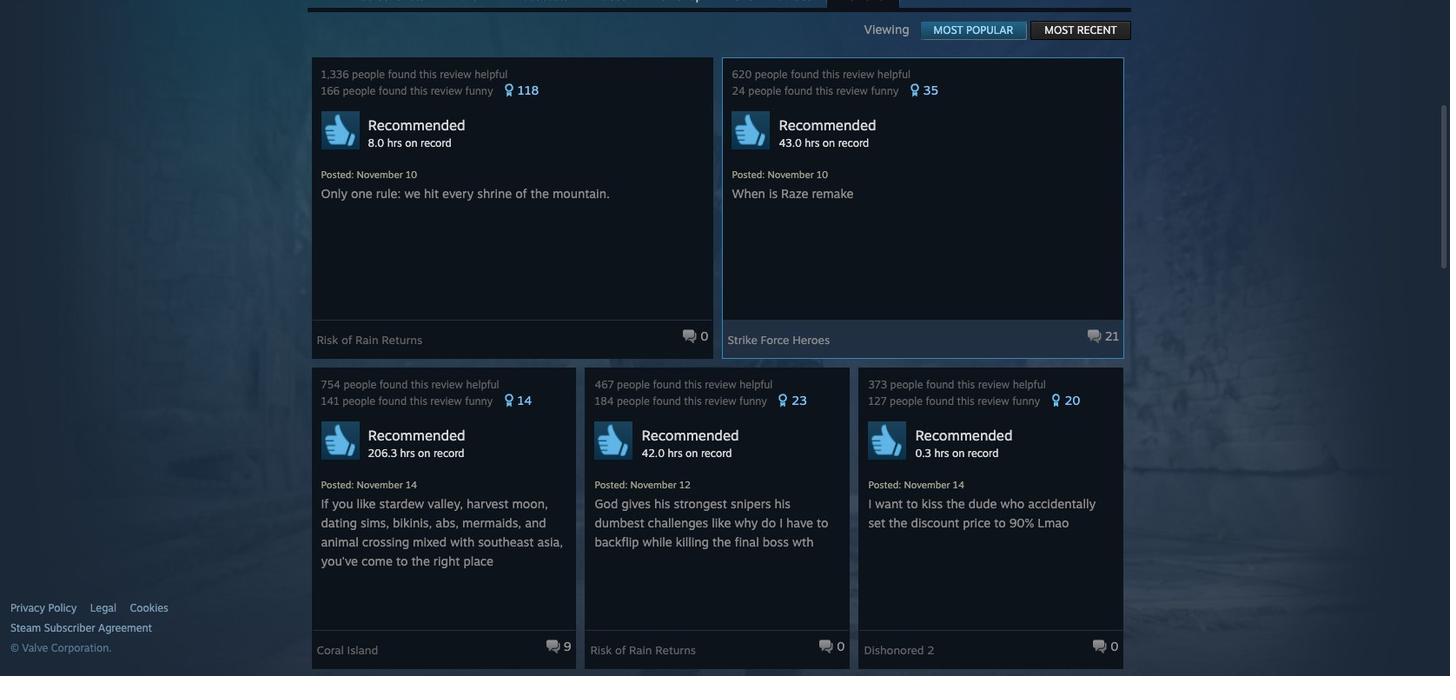 Task type: vqa. For each thing, say whether or not it's contained in the screenshot.
About on the left top of page
no



Task type: locate. For each thing, give the bounding box(es) containing it.
0 vertical spatial returns
[[382, 333, 423, 347]]

record inside recommended 206.3 hrs on record
[[434, 447, 465, 460]]

0 horizontal spatial risk
[[317, 333, 338, 347]]

hrs inside recommended 8.0 hrs on record
[[387, 136, 402, 150]]

november up raze
[[768, 169, 814, 181]]

dumbest
[[595, 516, 645, 530]]

gives
[[622, 496, 651, 511]]

returns for strongest
[[656, 643, 696, 657]]

funny inside 754 people found this review helpful 141 people found this review funny
[[465, 395, 493, 408]]

0 horizontal spatial 10
[[406, 169, 418, 181]]

november inside posted: november 14 i want to kiss the dude who accidentally set the discount price to 90% lmao
[[904, 479, 951, 491]]

0 horizontal spatial risk of rain returns
[[317, 333, 423, 347]]

helpful inside 1,336 people found this review helpful 166 people found this review funny
[[475, 68, 508, 81]]

to left kiss
[[907, 496, 919, 511]]

2
[[928, 643, 935, 657]]

remake
[[812, 186, 854, 201]]

166
[[321, 84, 340, 97]]

helpful for 35
[[878, 68, 911, 81]]

come
[[362, 554, 393, 569]]

0 horizontal spatial rain
[[356, 333, 379, 347]]

hrs inside recommended 206.3 hrs on record
[[400, 447, 415, 460]]

on inside recommended 0.3 hrs on record
[[953, 447, 965, 460]]

0 vertical spatial of
[[516, 186, 527, 201]]

recommended up 43.0
[[779, 116, 877, 134]]

risk of rain returns link for only one rule: we hit every shrine of the mountain.
[[317, 327, 423, 347]]

posted: up want
[[869, 479, 902, 491]]

posted:
[[321, 169, 354, 181], [732, 169, 765, 181], [321, 479, 354, 491], [595, 479, 628, 491], [869, 479, 902, 491]]

0 horizontal spatial risk of rain returns link
[[317, 327, 423, 347]]

set
[[869, 516, 886, 530]]

november up stardew
[[357, 479, 403, 491]]

0 horizontal spatial most
[[934, 23, 964, 37]]

returns for we
[[382, 333, 423, 347]]

hrs right 42.0
[[668, 447, 683, 460]]

0 vertical spatial risk of rain returns
[[317, 333, 423, 347]]

helpful inside 754 people found this review helpful 141 people found this review funny
[[466, 378, 500, 391]]

funny inside 373 people found this review helpful 127 people found this review funny
[[1013, 395, 1041, 408]]

to left 90%
[[995, 516, 1006, 530]]

risk up 754
[[317, 333, 338, 347]]

mountain.
[[553, 186, 610, 201]]

0 horizontal spatial like
[[357, 496, 376, 511]]

on right 206.3
[[418, 447, 431, 460]]

november for like
[[357, 479, 403, 491]]

helpful
[[475, 68, 508, 81], [878, 68, 911, 81], [466, 378, 500, 391], [740, 378, 773, 391], [1013, 378, 1047, 391]]

strike force heroes
[[728, 333, 830, 347]]

funny left 20 in the bottom right of the page
[[1013, 395, 1041, 408]]

42.0
[[642, 447, 665, 460]]

on inside recommended 43.0 hrs on record
[[823, 136, 836, 150]]

november up kiss
[[904, 479, 951, 491]]

found
[[388, 68, 416, 81], [791, 68, 820, 81], [379, 84, 407, 97], [785, 84, 813, 97], [380, 378, 408, 391], [653, 378, 682, 391], [927, 378, 955, 391], [379, 395, 407, 408], [653, 395, 681, 408], [926, 395, 955, 408]]

1 horizontal spatial 14
[[518, 393, 532, 408]]

1 vertical spatial like
[[712, 516, 731, 530]]

is
[[769, 186, 778, 201]]

steam subscriber agreement link
[[10, 622, 303, 635]]

helpful for 14
[[466, 378, 500, 391]]

i left want
[[869, 496, 872, 511]]

the down mixed
[[412, 554, 430, 569]]

like
[[357, 496, 376, 511], [712, 516, 731, 530]]

people
[[352, 68, 385, 81], [755, 68, 788, 81], [343, 84, 376, 97], [749, 84, 782, 97], [344, 378, 377, 391], [617, 378, 650, 391], [891, 378, 924, 391], [343, 395, 376, 408], [617, 395, 650, 408], [890, 395, 923, 408]]

record up the remake
[[839, 136, 870, 150]]

2 horizontal spatial 14
[[954, 479, 965, 491]]

posted: up only
[[321, 169, 354, 181]]

©
[[10, 642, 19, 655]]

1 vertical spatial i
[[780, 516, 783, 530]]

0 horizontal spatial 14
[[406, 479, 417, 491]]

recommended for we
[[368, 116, 466, 134]]

posted: inside "posted: november 10 only one rule: we hit every shrine of the mountain."
[[321, 169, 354, 181]]

most popular link
[[920, 21, 1028, 40]]

the right kiss
[[947, 496, 965, 511]]

risk of rain returns
[[317, 333, 423, 347], [591, 643, 696, 657]]

1 horizontal spatial of
[[516, 186, 527, 201]]

snipers
[[731, 496, 771, 511]]

on right 0.3
[[953, 447, 965, 460]]

price
[[963, 516, 991, 530]]

the
[[531, 186, 549, 201], [947, 496, 965, 511], [889, 516, 908, 530], [713, 535, 731, 549], [412, 554, 430, 569]]

strongest
[[674, 496, 728, 511]]

1 horizontal spatial most
[[1045, 23, 1075, 37]]

the inside posted: november 14 if you like stardew valley, harvest moon, dating sims, bikinis, abs, mermaids, and animal crossing mixed with southeast asia, you've come to the right place
[[412, 554, 430, 569]]

valley,
[[428, 496, 463, 511]]

467 people found this review helpful 184 people found this review funny
[[595, 378, 773, 408]]

on inside the recommended 42.0 hrs on record
[[686, 447, 698, 460]]

1 horizontal spatial 10
[[817, 169, 829, 181]]

2 most from the left
[[1045, 23, 1075, 37]]

the left mountain.
[[531, 186, 549, 201]]

kiss
[[922, 496, 943, 511]]

wth
[[793, 535, 814, 549]]

on for we
[[405, 136, 418, 150]]

helpful for 118
[[475, 68, 508, 81]]

risk right '9'
[[591, 643, 612, 657]]

i
[[869, 496, 872, 511], [780, 516, 783, 530]]

november for to
[[904, 479, 951, 491]]

1 horizontal spatial risk of rain returns
[[591, 643, 696, 657]]

on up 12
[[686, 447, 698, 460]]

14 up price
[[954, 479, 965, 491]]

people right 620
[[755, 68, 788, 81]]

november inside posted: november 14 if you like stardew valley, harvest moon, dating sims, bikinis, abs, mermaids, and animal crossing mixed with southeast asia, you've come to the right place
[[357, 479, 403, 491]]

november inside the posted: november 12 god gives his strongest snipers his dumbest challenges like why do i have to backflip while killing the final boss wth
[[631, 479, 677, 491]]

the left final
[[713, 535, 731, 549]]

force
[[761, 333, 790, 347]]

most popular
[[934, 23, 1014, 37]]

lmao
[[1038, 516, 1070, 530]]

2 vertical spatial of
[[615, 643, 626, 657]]

record up hit
[[421, 136, 452, 150]]

posted: november 12 god gives his strongest snipers his dumbest challenges like why do i have to backflip while killing the final boss wth
[[595, 479, 829, 549]]

boss
[[763, 535, 789, 549]]

hrs right 8.0
[[387, 136, 402, 150]]

risk of rain returns up 754
[[317, 333, 423, 347]]

10 for remake
[[817, 169, 829, 181]]

21
[[1106, 329, 1120, 343]]

most left recent
[[1045, 23, 1075, 37]]

record inside recommended 8.0 hrs on record
[[421, 136, 452, 150]]

rain up 754 people found this review helpful 141 people found this review funny
[[356, 333, 379, 347]]

the inside the posted: november 12 god gives his strongest snipers his dumbest challenges like why do i have to backflip while killing the final boss wth
[[713, 535, 731, 549]]

i inside the posted: november 12 god gives his strongest snipers his dumbest challenges like why do i have to backflip while killing the final boss wth
[[780, 516, 783, 530]]

0 vertical spatial like
[[357, 496, 376, 511]]

legal link
[[90, 602, 117, 615]]

right
[[434, 554, 460, 569]]

0 horizontal spatial i
[[780, 516, 783, 530]]

hrs inside recommended 43.0 hrs on record
[[805, 136, 820, 150]]

1 10 from the left
[[406, 169, 418, 181]]

24
[[732, 84, 746, 97]]

record inside the recommended 42.0 hrs on record
[[701, 447, 732, 460]]

recommended for kiss
[[916, 427, 1013, 444]]

0 horizontal spatial of
[[342, 333, 352, 347]]

his up do
[[775, 496, 791, 511]]

posted: up god
[[595, 479, 628, 491]]

0.3
[[916, 447, 932, 460]]

people right 467
[[617, 378, 650, 391]]

november inside "posted: november 10 only one rule: we hit every shrine of the mountain."
[[357, 169, 403, 181]]

hrs for strongest
[[668, 447, 683, 460]]

0 vertical spatial i
[[869, 496, 872, 511]]

467
[[595, 378, 614, 391]]

hrs right 0.3
[[935, 447, 950, 460]]

of right shrine
[[516, 186, 527, 201]]

10 inside "posted: november 10 only one rule: we hit every shrine of the mountain."
[[406, 169, 418, 181]]

10 up the remake
[[817, 169, 829, 181]]

valve
[[22, 642, 48, 655]]

43.0
[[779, 136, 802, 150]]

1 vertical spatial risk of rain returns
[[591, 643, 696, 657]]

1 horizontal spatial returns
[[656, 643, 696, 657]]

14 left '184'
[[518, 393, 532, 408]]

to right have
[[817, 516, 829, 530]]

record up dude
[[968, 447, 999, 460]]

recommended for strongest
[[642, 427, 739, 444]]

0 horizontal spatial 0
[[701, 329, 709, 343]]

every
[[443, 186, 474, 201]]

funny left 118
[[466, 84, 493, 97]]

corporation.
[[51, 642, 112, 655]]

127
[[869, 395, 887, 408]]

november for raze
[[768, 169, 814, 181]]

november up rule:
[[357, 169, 403, 181]]

to right come
[[396, 554, 408, 569]]

posted: for only
[[321, 169, 354, 181]]

funny inside 467 people found this review helpful 184 people found this review funny
[[740, 395, 768, 408]]

23
[[792, 393, 807, 408]]

14 inside posted: november 14 if you like stardew valley, harvest moon, dating sims, bikinis, abs, mermaids, and animal crossing mixed with southeast asia, you've come to the right place
[[406, 479, 417, 491]]

2 10 from the left
[[817, 169, 829, 181]]

hrs inside recommended 0.3 hrs on record
[[935, 447, 950, 460]]

1 horizontal spatial his
[[775, 496, 791, 511]]

helpful inside 620 people found this review helpful 24 people found this review funny
[[878, 68, 911, 81]]

helpful inside 467 people found this review helpful 184 people found this review funny
[[740, 378, 773, 391]]

1 most from the left
[[934, 23, 964, 37]]

funny left 35
[[871, 84, 899, 97]]

this
[[419, 68, 437, 81], [823, 68, 840, 81], [410, 84, 428, 97], [816, 84, 834, 97], [411, 378, 429, 391], [685, 378, 702, 391], [958, 378, 976, 391], [410, 395, 428, 408], [684, 395, 702, 408], [958, 395, 975, 408]]

1 vertical spatial of
[[342, 333, 352, 347]]

10 up the "we"
[[406, 169, 418, 181]]

funny inside 1,336 people found this review helpful 166 people found this review funny
[[466, 84, 493, 97]]

recommended up 42.0
[[642, 427, 739, 444]]

0 horizontal spatial returns
[[382, 333, 423, 347]]

on inside recommended 206.3 hrs on record
[[418, 447, 431, 460]]

hrs right 43.0
[[805, 136, 820, 150]]

184
[[595, 395, 614, 408]]

2 horizontal spatial 0
[[1111, 639, 1119, 654]]

1 horizontal spatial rain
[[629, 643, 652, 657]]

0 vertical spatial risk of rain returns link
[[317, 327, 423, 347]]

posted: inside posted: november 14 i want to kiss the dude who accidentally set the discount price to 90% lmao
[[869, 479, 902, 491]]

1 vertical spatial rain
[[629, 643, 652, 657]]

the inside "posted: november 10 only one rule: we hit every shrine of the mountain."
[[531, 186, 549, 201]]

1 vertical spatial risk of rain returns link
[[591, 637, 696, 657]]

1 vertical spatial returns
[[656, 643, 696, 657]]

14 inside posted: november 14 i want to kiss the dude who accidentally set the discount price to 90% lmao
[[954, 479, 965, 491]]

his up challenges
[[655, 496, 671, 511]]

november
[[357, 169, 403, 181], [768, 169, 814, 181], [357, 479, 403, 491], [631, 479, 677, 491], [904, 479, 951, 491]]

1 horizontal spatial risk of rain returns link
[[591, 637, 696, 657]]

of right '9'
[[615, 643, 626, 657]]

risk of rain returns link for god gives his strongest snipers his dumbest challenges like why do i have to backflip while killing the final boss wth
[[591, 637, 696, 657]]

14 up stardew
[[406, 479, 417, 491]]

recommended 8.0 hrs on record
[[368, 116, 466, 150]]

november inside posted: november 10 when is raze remake
[[768, 169, 814, 181]]

challenges
[[648, 516, 709, 530]]

0 vertical spatial rain
[[356, 333, 379, 347]]

place
[[464, 554, 494, 569]]

of for dumbest
[[615, 643, 626, 657]]

most left popular
[[934, 23, 964, 37]]

i right do
[[780, 516, 783, 530]]

on inside recommended 8.0 hrs on record
[[405, 136, 418, 150]]

like left why
[[712, 516, 731, 530]]

funny for 14
[[465, 395, 493, 408]]

helpful inside 373 people found this review helpful 127 people found this review funny
[[1013, 378, 1047, 391]]

recommended up 206.3
[[368, 427, 466, 444]]

funny inside 620 people found this review helpful 24 people found this review funny
[[871, 84, 899, 97]]

1 horizontal spatial risk
[[591, 643, 612, 657]]

posted: up 'you'
[[321, 479, 354, 491]]

like up sims,
[[357, 496, 376, 511]]

on right 8.0
[[405, 136, 418, 150]]

0 vertical spatial risk
[[317, 333, 338, 347]]

posted: up when
[[732, 169, 765, 181]]

hrs inside the recommended 42.0 hrs on record
[[668, 447, 683, 460]]

2 his from the left
[[775, 496, 791, 511]]

posted: inside the posted: november 12 god gives his strongest snipers his dumbest challenges like why do i have to backflip while killing the final boss wth
[[595, 479, 628, 491]]

recommended down 373 people found this review helpful 127 people found this review funny
[[916, 427, 1013, 444]]

record inside recommended 43.0 hrs on record
[[839, 136, 870, 150]]

with
[[450, 535, 475, 549]]

2 horizontal spatial of
[[615, 643, 626, 657]]

0 horizontal spatial his
[[655, 496, 671, 511]]

people right 1,336
[[352, 68, 385, 81]]

620
[[732, 68, 752, 81]]

record inside recommended 0.3 hrs on record
[[968, 447, 999, 460]]

risk of rain returns right '9'
[[591, 643, 696, 657]]

10 inside posted: november 10 when is raze remake
[[817, 169, 829, 181]]

abs,
[[436, 516, 459, 530]]

recommended down 1,336 people found this review helpful 166 people found this review funny
[[368, 116, 466, 134]]

of for shrine
[[342, 333, 352, 347]]

record up valley,
[[434, 447, 465, 460]]

why
[[735, 516, 758, 530]]

of
[[516, 186, 527, 201], [342, 333, 352, 347], [615, 643, 626, 657]]

review
[[440, 68, 472, 81], [843, 68, 875, 81], [431, 84, 463, 97], [837, 84, 868, 97], [432, 378, 463, 391], [705, 378, 737, 391], [979, 378, 1010, 391], [431, 395, 462, 408], [705, 395, 737, 408], [978, 395, 1010, 408]]

recommended for stardew
[[368, 427, 466, 444]]

record up the strongest
[[701, 447, 732, 460]]

10
[[406, 169, 418, 181], [817, 169, 829, 181]]

posted: inside posted: november 10 when is raze remake
[[732, 169, 765, 181]]

risk of rain returns link up 754
[[317, 327, 423, 347]]

35
[[924, 83, 939, 97]]

14 for i want to kiss the dude who accidentally set the discount price to 90% lmao
[[954, 479, 965, 491]]

hrs right 206.3
[[400, 447, 415, 460]]

1 horizontal spatial 0
[[837, 639, 845, 654]]

1 vertical spatial risk
[[591, 643, 612, 657]]

november up gives at the left of page
[[631, 479, 677, 491]]

want
[[876, 496, 903, 511]]

posted: november 10 only one rule: we hit every shrine of the mountain.
[[321, 169, 610, 201]]

policy
[[48, 602, 77, 615]]

southeast
[[478, 535, 534, 549]]

1 horizontal spatial i
[[869, 496, 872, 511]]

funny up recommended 206.3 hrs on record in the left bottom of the page
[[465, 395, 493, 408]]

to inside posted: november 14 if you like stardew valley, harvest moon, dating sims, bikinis, abs, mermaids, and animal crossing mixed with southeast asia, you've come to the right place
[[396, 554, 408, 569]]

0 for god gives his strongest snipers his dumbest challenges like why do i have to backflip while killing the final boss wth
[[837, 639, 845, 654]]

funny left 23 on the bottom right of page
[[740, 395, 768, 408]]

rain right '9'
[[629, 643, 652, 657]]

hrs for stardew
[[400, 447, 415, 460]]

14 for if you like stardew valley, harvest moon, dating sims, bikinis, abs, mermaids, and animal crossing mixed with southeast asia, you've come to the right place
[[406, 479, 417, 491]]

mixed
[[413, 535, 447, 549]]

funny for 35
[[871, 84, 899, 97]]

of inside "posted: november 10 only one rule: we hit every shrine of the mountain."
[[516, 186, 527, 201]]

posted: inside posted: november 14 if you like stardew valley, harvest moon, dating sims, bikinis, abs, mermaids, and animal crossing mixed with southeast asia, you've come to the right place
[[321, 479, 354, 491]]

on right 43.0
[[823, 136, 836, 150]]

risk of rain returns link right '9'
[[591, 637, 696, 657]]

1 horizontal spatial like
[[712, 516, 731, 530]]

8.0
[[368, 136, 384, 150]]

stardew
[[380, 496, 424, 511]]

on
[[405, 136, 418, 150], [823, 136, 836, 150], [418, 447, 431, 460], [686, 447, 698, 460], [953, 447, 965, 460]]

of up 754 people found this review helpful 141 people found this review funny
[[342, 333, 352, 347]]

raze
[[782, 186, 809, 201]]



Task type: describe. For each thing, give the bounding box(es) containing it.
steam
[[10, 622, 41, 635]]

373
[[869, 378, 888, 391]]

hrs for remake
[[805, 136, 820, 150]]

island
[[347, 643, 378, 657]]

record for remake
[[839, 136, 870, 150]]

recommended for remake
[[779, 116, 877, 134]]

to inside the posted: november 12 god gives his strongest snipers his dumbest challenges like why do i have to backflip while killing the final boss wth
[[817, 516, 829, 530]]

posted: for god
[[595, 479, 628, 491]]

popular
[[967, 23, 1014, 37]]

recommended 206.3 hrs on record
[[368, 427, 466, 460]]

206.3
[[368, 447, 397, 460]]

legal
[[90, 602, 117, 615]]

record for strongest
[[701, 447, 732, 460]]

strike force heroes link
[[728, 327, 830, 347]]

0 for i want to kiss the dude who accidentally set the discount price to 90% lmao
[[1111, 639, 1119, 654]]

heroes
[[793, 333, 830, 347]]

620 people found this review helpful 24 people found this review funny
[[732, 68, 911, 97]]

141
[[321, 395, 340, 408]]

posted: for if
[[321, 479, 354, 491]]

people right 373
[[891, 378, 924, 391]]

helpful for 20
[[1013, 378, 1047, 391]]

subscriber
[[44, 622, 95, 635]]

asia,
[[538, 535, 563, 549]]

coral island link
[[317, 637, 378, 657]]

dude
[[969, 496, 998, 511]]

coral
[[317, 643, 344, 657]]

most recent link
[[1031, 21, 1131, 40]]

0 for only one rule: we hit every shrine of the mountain.
[[701, 329, 709, 343]]

who
[[1001, 496, 1025, 511]]

record for stardew
[[434, 447, 465, 460]]

harvest
[[467, 496, 509, 511]]

9
[[564, 639, 572, 654]]

only
[[321, 186, 348, 201]]

sims,
[[361, 516, 389, 530]]

crossing
[[362, 535, 409, 549]]

dishonored 2 link
[[864, 637, 935, 657]]

risk for god gives his strongest snipers his dumbest challenges like why do i have to backflip while killing the final boss wth
[[591, 643, 612, 657]]

cookies link
[[130, 602, 168, 615]]

you
[[332, 496, 353, 511]]

hit
[[424, 186, 439, 201]]

backflip
[[595, 535, 639, 549]]

risk for only one rule: we hit every shrine of the mountain.
[[317, 333, 338, 347]]

like inside the posted: november 12 god gives his strongest snipers his dumbest challenges like why do i have to backflip while killing the final boss wth
[[712, 516, 731, 530]]

posted: for when
[[732, 169, 765, 181]]

people right 24
[[749, 84, 782, 97]]

posted: november 14 i want to kiss the dude who accidentally set the discount price to 90% lmao
[[869, 479, 1096, 530]]

november for rule:
[[357, 169, 403, 181]]

people right 754
[[344, 378, 377, 391]]

people right 127
[[890, 395, 923, 408]]

754 people found this review helpful 141 people found this review funny
[[321, 378, 500, 408]]

most for most recent
[[1045, 23, 1075, 37]]

moon,
[[512, 496, 548, 511]]

most recent
[[1045, 23, 1118, 37]]

funny for 20
[[1013, 395, 1041, 408]]

we
[[405, 186, 421, 201]]

on for remake
[[823, 136, 836, 150]]

you've
[[321, 554, 358, 569]]

mermaids,
[[463, 516, 522, 530]]

funny for 23
[[740, 395, 768, 408]]

on for strongest
[[686, 447, 698, 460]]

animal
[[321, 535, 359, 549]]

754
[[321, 378, 341, 391]]

on for stardew
[[418, 447, 431, 460]]

accidentally
[[1029, 496, 1096, 511]]

rain for god gives his strongest snipers his dumbest challenges like why do i have to backflip while killing the final boss wth
[[629, 643, 652, 657]]

like inside posted: november 14 if you like stardew valley, harvest moon, dating sims, bikinis, abs, mermaids, and animal crossing mixed with southeast asia, you've come to the right place
[[357, 496, 376, 511]]

20
[[1065, 393, 1081, 408]]

recommended 0.3 hrs on record
[[916, 427, 1013, 460]]

people right "166"
[[343, 84, 376, 97]]

killing
[[676, 535, 709, 549]]

have
[[787, 516, 814, 530]]

dating
[[321, 516, 357, 530]]

privacy policy
[[10, 602, 77, 615]]

god
[[595, 496, 618, 511]]

viewing
[[865, 22, 920, 37]]

funny for 118
[[466, 84, 493, 97]]

posted: november 14 if you like stardew valley, harvest moon, dating sims, bikinis, abs, mermaids, and animal crossing mixed with southeast asia, you've come to the right place
[[321, 479, 563, 569]]

cookies
[[130, 602, 168, 615]]

i inside posted: november 14 i want to kiss the dude who accidentally set the discount price to 90% lmao
[[869, 496, 872, 511]]

1 his from the left
[[655, 496, 671, 511]]

on for kiss
[[953, 447, 965, 460]]

do
[[762, 516, 776, 530]]

dishonored
[[864, 643, 925, 657]]

november for his
[[631, 479, 677, 491]]

while
[[643, 535, 673, 549]]

hrs for kiss
[[935, 447, 950, 460]]

agreement
[[98, 622, 152, 635]]

posted: for i
[[869, 479, 902, 491]]

cookies steam subscriber agreement © valve corporation.
[[10, 602, 168, 655]]

people right '141'
[[343, 395, 376, 408]]

recommended 43.0 hrs on record
[[779, 116, 877, 150]]

12
[[680, 479, 691, 491]]

record for we
[[421, 136, 452, 150]]

risk of rain returns for only one rule: we hit every shrine of the mountain.
[[317, 333, 423, 347]]

one
[[351, 186, 373, 201]]

hrs for we
[[387, 136, 402, 150]]

record for kiss
[[968, 447, 999, 460]]

risk of rain returns for god gives his strongest snipers his dumbest challenges like why do i have to backflip while killing the final boss wth
[[591, 643, 696, 657]]

bikinis,
[[393, 516, 432, 530]]

10 for we
[[406, 169, 418, 181]]

if
[[321, 496, 329, 511]]

final
[[735, 535, 760, 549]]

most for most popular
[[934, 23, 964, 37]]

strike
[[728, 333, 758, 347]]

90%
[[1010, 516, 1035, 530]]

helpful for 23
[[740, 378, 773, 391]]

discount
[[912, 516, 960, 530]]

people right '184'
[[617, 395, 650, 408]]

the down want
[[889, 516, 908, 530]]

posted: november 10 when is raze remake
[[732, 169, 854, 201]]

recommended 42.0 hrs on record
[[642, 427, 739, 460]]

rain for only one rule: we hit every shrine of the mountain.
[[356, 333, 379, 347]]

118
[[518, 83, 539, 97]]

1,336
[[321, 68, 349, 81]]



